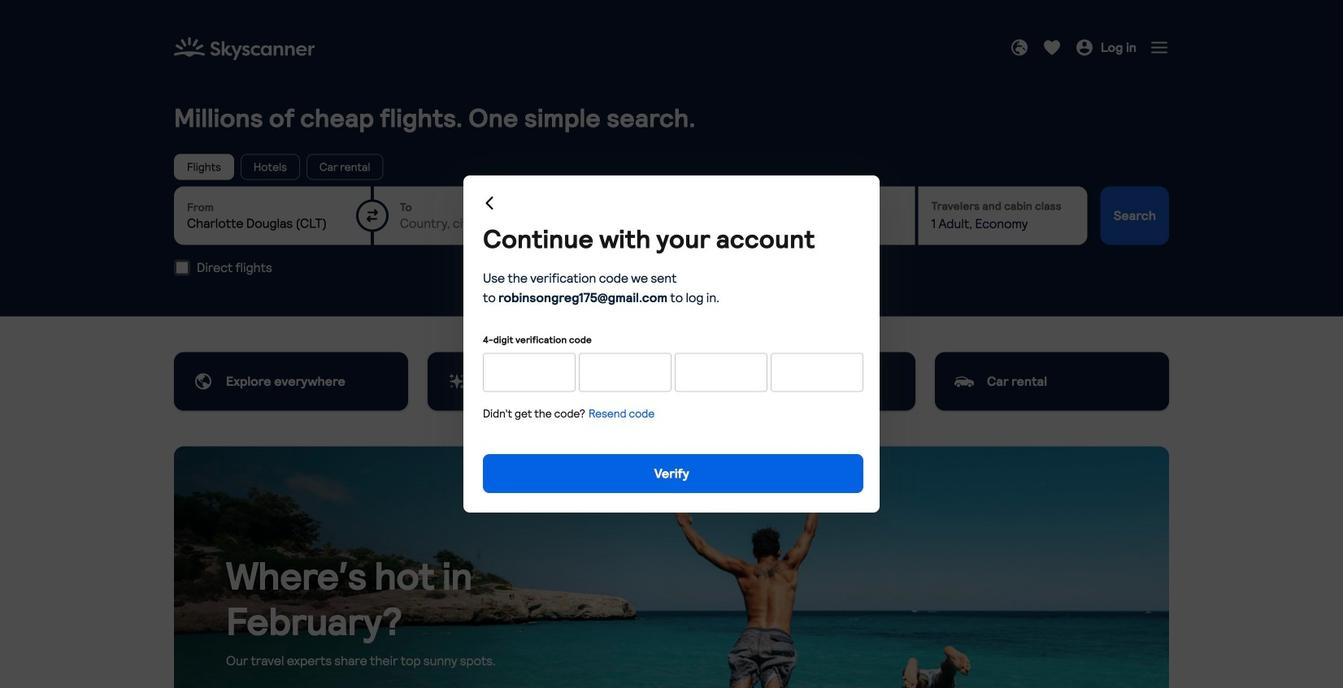 Task type: describe. For each thing, give the bounding box(es) containing it.
regional settings image
[[1010, 38, 1030, 57]]

skyscanner home image
[[174, 33, 315, 65]]

4-digit verification code 2 number field
[[675, 353, 768, 392]]

Direct flights checkbox
[[174, 260, 190, 276]]

swap origin and destination image
[[366, 209, 379, 222]]

back image
[[480, 193, 499, 213]]

4-digit verification code 1 number field
[[579, 353, 672, 392]]

4-digit verification code 3 number field
[[771, 353, 864, 392]]

open menu image
[[1150, 38, 1170, 57]]



Task type: locate. For each thing, give the bounding box(es) containing it.
4-digit verification code 0 number field
[[483, 353, 576, 392]]

saved flights image
[[1043, 38, 1062, 57]]

tab list
[[174, 154, 1170, 180]]



Task type: vqa. For each thing, say whether or not it's contained in the screenshot.
left rtl support__OTJmO icon
no



